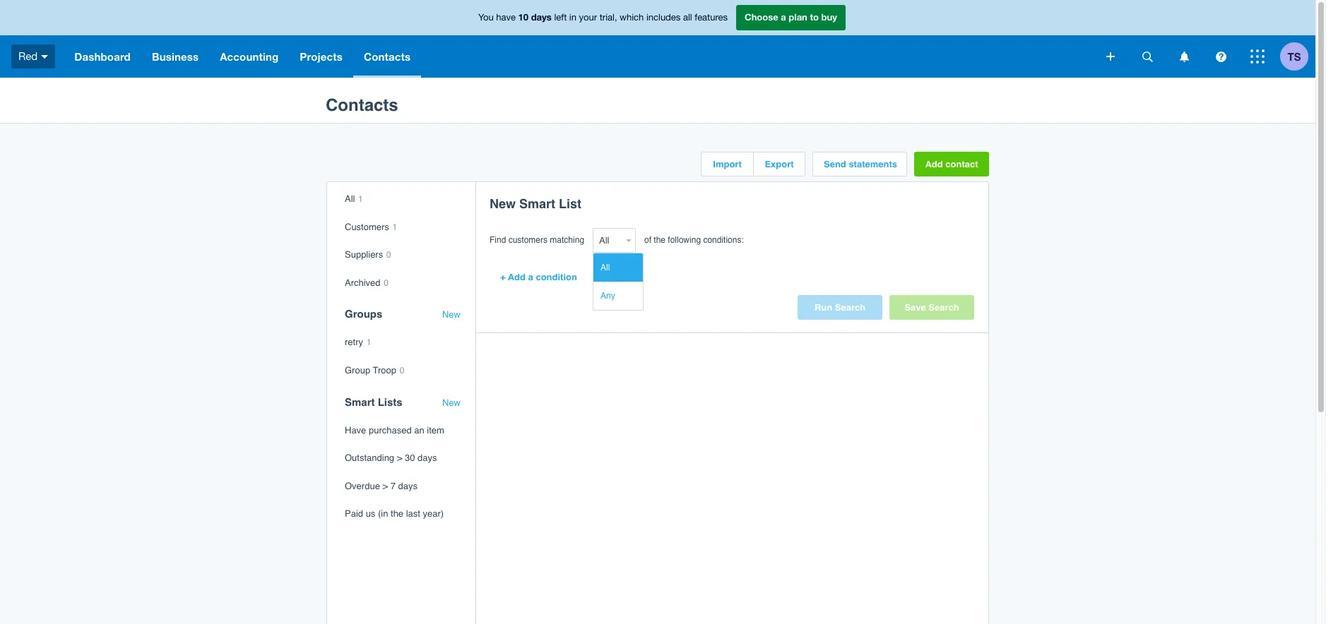 Task type: locate. For each thing, give the bounding box(es) containing it.
1 horizontal spatial svg image
[[1107, 52, 1115, 61]]

condition
[[536, 272, 577, 283]]

1 horizontal spatial all
[[601, 263, 610, 273]]

list
[[559, 196, 582, 211]]

0 vertical spatial add
[[925, 159, 943, 170]]

0 horizontal spatial >
[[383, 481, 388, 492]]

all
[[345, 194, 355, 204], [601, 263, 610, 273]]

1 vertical spatial all
[[601, 263, 610, 273]]

1 inside all 1
[[358, 194, 363, 204]]

svg image
[[1251, 49, 1265, 64], [1142, 51, 1153, 62], [1180, 51, 1189, 62], [1216, 51, 1226, 62]]

smart left list
[[519, 196, 555, 211]]

0 right suppliers
[[386, 250, 391, 260]]

new link for groups
[[442, 310, 461, 321]]

last
[[406, 509, 420, 520]]

0 vertical spatial smart
[[519, 196, 555, 211]]

> left 30
[[397, 453, 402, 464]]

business
[[152, 50, 199, 63]]

customers 1
[[345, 222, 397, 232]]

search right "run"
[[835, 302, 866, 313]]

find
[[490, 235, 506, 245]]

2 search from the left
[[929, 302, 959, 313]]

0 vertical spatial contacts
[[364, 50, 411, 63]]

1 horizontal spatial search
[[929, 302, 959, 313]]

1 horizontal spatial add
[[925, 159, 943, 170]]

a left condition
[[528, 272, 533, 283]]

red
[[18, 50, 38, 62]]

a inside button
[[528, 272, 533, 283]]

2 vertical spatial 1
[[366, 338, 371, 348]]

+ add a condition
[[500, 272, 577, 283]]

purchased
[[369, 425, 412, 436]]

0 horizontal spatial search
[[835, 302, 866, 313]]

1 up customers
[[358, 194, 363, 204]]

0 horizontal spatial add
[[508, 272, 526, 283]]

1 vertical spatial days
[[418, 453, 437, 464]]

1 horizontal spatial 1
[[366, 338, 371, 348]]

10
[[518, 11, 529, 23]]

0 vertical spatial all
[[345, 194, 355, 204]]

your
[[579, 12, 597, 23]]

0 right the archived on the top left
[[384, 278, 389, 288]]

new link
[[442, 310, 461, 321], [442, 398, 461, 409]]

the right (in
[[391, 509, 404, 520]]

all down all text box
[[601, 263, 610, 273]]

0 for suppliers
[[386, 250, 391, 260]]

1 for all
[[393, 222, 397, 232]]

0 vertical spatial a
[[781, 11, 786, 23]]

overdue > 7 days
[[345, 481, 418, 492]]

new
[[490, 196, 516, 211], [442, 310, 461, 320], [442, 398, 461, 408]]

contacts button
[[353, 35, 421, 78]]

1 vertical spatial a
[[528, 272, 533, 283]]

outstanding > 30 days
[[345, 453, 437, 464]]

days for 10
[[531, 11, 552, 23]]

smart
[[519, 196, 555, 211], [345, 396, 375, 408]]

1 new link from the top
[[442, 310, 461, 321]]

have purchased an item
[[345, 425, 444, 436]]

0 right the 'troop'
[[400, 366, 404, 376]]

includes
[[647, 12, 681, 23]]

2 horizontal spatial 1
[[393, 222, 397, 232]]

the
[[654, 235, 666, 245], [391, 509, 404, 520]]

add
[[925, 159, 943, 170], [508, 272, 526, 283]]

smart up have
[[345, 396, 375, 408]]

> for outstanding
[[397, 453, 402, 464]]

1 vertical spatial >
[[383, 481, 388, 492]]

contacts
[[364, 50, 411, 63], [326, 96, 398, 115]]

banner
[[0, 0, 1316, 78]]

svg image inside red popup button
[[41, 55, 48, 58]]

group troop 0
[[345, 365, 404, 376]]

any
[[601, 291, 615, 301]]

1 inside customers 1
[[393, 222, 397, 232]]

customers
[[509, 235, 548, 245]]

1 vertical spatial new
[[442, 310, 461, 320]]

have
[[345, 425, 366, 436]]

0 horizontal spatial svg image
[[41, 55, 48, 58]]

svg image
[[1107, 52, 1115, 61], [41, 55, 48, 58]]

contacts down contacts 'popup button'
[[326, 96, 398, 115]]

contacts right projects 'dropdown button'
[[364, 50, 411, 63]]

you have 10 days left in your trial, which includes all features
[[478, 11, 728, 23]]

2 vertical spatial new
[[442, 398, 461, 408]]

>
[[397, 453, 402, 464], [383, 481, 388, 492]]

days right 7
[[398, 481, 418, 492]]

0 horizontal spatial a
[[528, 272, 533, 283]]

days right 10
[[531, 11, 552, 23]]

1 horizontal spatial a
[[781, 11, 786, 23]]

0 horizontal spatial 1
[[358, 194, 363, 204]]

1 horizontal spatial >
[[397, 453, 402, 464]]

search
[[835, 302, 866, 313], [929, 302, 959, 313]]

add left contact on the right top of page
[[925, 159, 943, 170]]

days right 30
[[418, 453, 437, 464]]

> for overdue
[[383, 481, 388, 492]]

1
[[358, 194, 363, 204], [393, 222, 397, 232], [366, 338, 371, 348]]

archived 0
[[345, 278, 389, 288]]

0 vertical spatial days
[[531, 11, 552, 23]]

all for all
[[601, 263, 610, 273]]

dashboard link
[[64, 35, 141, 78]]

1 inside retry 1
[[366, 338, 371, 348]]

dashboard
[[74, 50, 131, 63]]

0 horizontal spatial smart
[[345, 396, 375, 408]]

days inside banner
[[531, 11, 552, 23]]

accounting button
[[209, 35, 289, 78]]

days
[[531, 11, 552, 23], [418, 453, 437, 464], [398, 481, 418, 492]]

all up customers
[[345, 194, 355, 204]]

item
[[427, 425, 444, 436]]

1 search from the left
[[835, 302, 866, 313]]

+
[[500, 272, 506, 283]]

2 vertical spatial 0
[[400, 366, 404, 376]]

a
[[781, 11, 786, 23], [528, 272, 533, 283]]

paid us (in the last year)
[[345, 509, 444, 520]]

send statements
[[824, 159, 897, 170]]

save
[[905, 302, 926, 313]]

> left 7
[[383, 481, 388, 492]]

run
[[815, 302, 833, 313]]

lists
[[378, 396, 403, 408]]

send
[[824, 159, 846, 170]]

0 vertical spatial 1
[[358, 194, 363, 204]]

all 1
[[345, 194, 363, 204]]

0 vertical spatial >
[[397, 453, 402, 464]]

0 inside suppliers 0
[[386, 250, 391, 260]]

retry 1
[[345, 337, 371, 348]]

0 vertical spatial the
[[654, 235, 666, 245]]

to
[[810, 11, 819, 23]]

projects button
[[289, 35, 353, 78]]

save search
[[905, 302, 959, 313]]

all for all 1
[[345, 194, 355, 204]]

2 new link from the top
[[442, 398, 461, 409]]

add inside + add a condition button
[[508, 272, 526, 283]]

add right +
[[508, 272, 526, 283]]

1 vertical spatial 0
[[384, 278, 389, 288]]

0 vertical spatial new link
[[442, 310, 461, 321]]

an
[[414, 425, 425, 436]]

outstanding
[[345, 453, 394, 464]]

1 vertical spatial 1
[[393, 222, 397, 232]]

days for 7
[[398, 481, 418, 492]]

2 vertical spatial days
[[398, 481, 418, 492]]

1 right customers
[[393, 222, 397, 232]]

0
[[386, 250, 391, 260], [384, 278, 389, 288], [400, 366, 404, 376]]

0 vertical spatial 0
[[386, 250, 391, 260]]

export
[[765, 159, 794, 170]]

1 vertical spatial new link
[[442, 398, 461, 409]]

have
[[496, 12, 516, 23]]

0 inside archived 0
[[384, 278, 389, 288]]

buy
[[822, 11, 837, 23]]

import button
[[702, 153, 753, 176]]

1 vertical spatial add
[[508, 272, 526, 283]]

0 vertical spatial new
[[490, 196, 516, 211]]

0 horizontal spatial all
[[345, 194, 355, 204]]

add contact
[[925, 159, 978, 170]]

the right of
[[654, 235, 666, 245]]

add contact button
[[914, 152, 989, 177]]

search right 'save'
[[929, 302, 959, 313]]

0 horizontal spatial the
[[391, 509, 404, 520]]

a left plan
[[781, 11, 786, 23]]

1 right retry
[[366, 338, 371, 348]]



Task type: describe. For each thing, give the bounding box(es) containing it.
red button
[[0, 35, 64, 78]]

choose
[[745, 11, 778, 23]]

troop
[[373, 365, 396, 376]]

ts
[[1288, 50, 1301, 63]]

send statements button
[[813, 153, 907, 176]]

1 horizontal spatial the
[[654, 235, 666, 245]]

suppliers 0
[[345, 250, 391, 260]]

suppliers
[[345, 250, 383, 260]]

new smart list
[[490, 196, 582, 211]]

matching
[[550, 235, 584, 245]]

business button
[[141, 35, 209, 78]]

search for run search
[[835, 302, 866, 313]]

plan
[[789, 11, 808, 23]]

save search button
[[890, 295, 974, 320]]

group
[[345, 365, 370, 376]]

1 vertical spatial the
[[391, 509, 404, 520]]

trial,
[[600, 12, 617, 23]]

statements
[[849, 159, 897, 170]]

add inside add contact button
[[925, 159, 943, 170]]

0 inside the group troop 0
[[400, 366, 404, 376]]

conditions:
[[703, 235, 744, 245]]

contacts inside contacts 'popup button'
[[364, 50, 411, 63]]

all
[[683, 12, 692, 23]]

All text field
[[593, 228, 623, 253]]

following
[[668, 235, 701, 245]]

smart lists
[[345, 396, 403, 408]]

new for groups
[[442, 310, 461, 320]]

of
[[644, 235, 652, 245]]

1 for groups
[[366, 338, 371, 348]]

banner containing ts
[[0, 0, 1316, 78]]

customers
[[345, 222, 389, 232]]

new for smart lists
[[442, 398, 461, 408]]

us
[[366, 509, 375, 520]]

1 vertical spatial contacts
[[326, 96, 398, 115]]

(in
[[378, 509, 388, 520]]

year)
[[423, 509, 444, 520]]

choose a plan to buy
[[745, 11, 837, 23]]

new link for smart lists
[[442, 398, 461, 409]]

paid
[[345, 509, 363, 520]]

features
[[695, 12, 728, 23]]

import
[[713, 159, 742, 170]]

of the following conditions:
[[644, 235, 744, 245]]

accounting
[[220, 50, 279, 63]]

archived
[[345, 278, 381, 288]]

overdue
[[345, 481, 380, 492]]

in
[[569, 12, 577, 23]]

+ add a condition button
[[490, 265, 588, 290]]

0 for archived
[[384, 278, 389, 288]]

1 horizontal spatial smart
[[519, 196, 555, 211]]

retry
[[345, 337, 363, 348]]

you
[[478, 12, 494, 23]]

left
[[554, 12, 567, 23]]

projects
[[300, 50, 343, 63]]

groups
[[345, 308, 383, 320]]

30
[[405, 453, 415, 464]]

1 vertical spatial smart
[[345, 396, 375, 408]]

which
[[620, 12, 644, 23]]

contact
[[946, 159, 978, 170]]

export button
[[754, 153, 805, 176]]

days for 30
[[418, 453, 437, 464]]

find customers matching
[[490, 235, 584, 245]]

ts button
[[1280, 35, 1316, 78]]

run search
[[815, 302, 866, 313]]

run search button
[[798, 295, 883, 320]]

7
[[391, 481, 396, 492]]

search for save search
[[929, 302, 959, 313]]



Task type: vqa. For each thing, say whether or not it's contained in the screenshot.
'payments'
no



